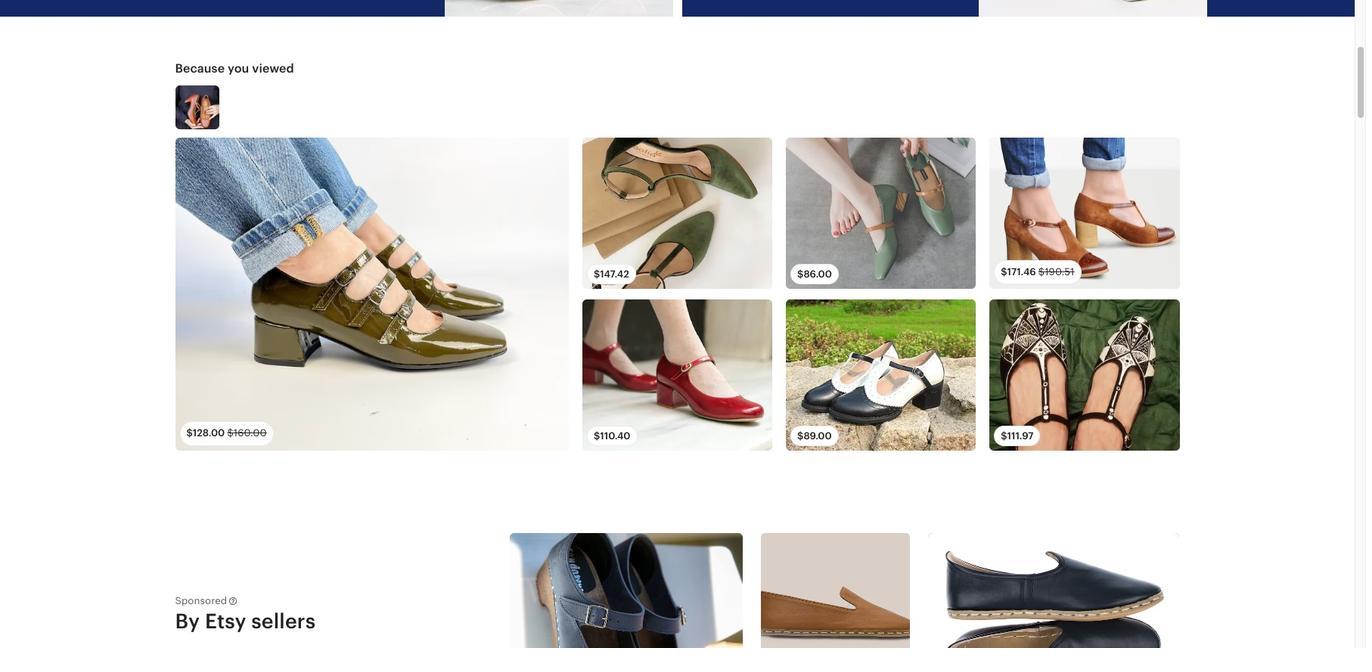 Task type: describe. For each thing, give the bounding box(es) containing it.
swedish wooden clogs for women / sandgrens clogs / mary jane closed back / women low heel shoes / nubuck leather clog / navy image
[[510, 533, 743, 649]]

sponsored
[[175, 596, 227, 607]]

four sets of minimally designed porcelain espresso cup pairs shown painted in red, orange, blue and yellow on the inside, and white on the outside. image
[[979, 0, 1207, 16]]

160.00
[[234, 428, 267, 439]]

retro flapper shoes handpainted image
[[990, 300, 1180, 451]]

111.97
[[1008, 430, 1034, 442]]

you
[[228, 61, 249, 76]]

147.42
[[600, 269, 629, 280]]

etsy
[[205, 610, 246, 634]]

171.46
[[1008, 266, 1037, 277]]

$ for $ 110.40
[[594, 430, 600, 442]]

casual leather shoes, brown women  shoes barefoot shoes, leather shoes, grounding shoes, turkish shoes, gift for her image
[[761, 533, 911, 649]]

$ 171.46 $ 190.51
[[1001, 266, 1075, 277]]

$ 128.00 $ 160.00
[[187, 428, 267, 439]]

$ for $ 86.00
[[798, 269, 804, 280]]

$ for $ 89.00
[[798, 430, 804, 442]]

by etsy sellers
[[175, 610, 316, 634]]

because
[[175, 61, 225, 76]]

110.40
[[600, 430, 631, 442]]

womens black color leather handmade slip on, turkish shoes women, handmade flat shoe, gift for her, thanksgiving gift, mothers day gift image
[[929, 533, 1180, 649]]



Task type: locate. For each thing, give the bounding box(es) containing it.
because you viewed
[[175, 61, 294, 76]]

mary jane pumps three strap olive - green patent leather chunky heels free personalized image
[[175, 138, 569, 451]]

$
[[1001, 266, 1008, 277], [1039, 266, 1045, 277], [594, 269, 600, 280], [798, 269, 804, 280], [187, 428, 193, 439], [227, 428, 234, 439], [594, 430, 600, 442], [798, 430, 804, 442], [1001, 430, 1008, 442]]

sellers
[[251, 610, 316, 634]]

vintage french dress shoes; woman casual qipao shoes, green & apricot 4 cm low heel, thick heel, comfortable summer autumn shoes image
[[786, 138, 976, 289]]

$ for $ 171.46 $ 190.51
[[1001, 266, 1008, 277]]

by
[[175, 610, 200, 634]]

$ for $ 128.00 $ 160.00
[[187, 428, 193, 439]]

$ for $ 147.42
[[594, 269, 600, 280]]

a pair of personalized embossed light brown leather cufflinks shown with a bronze bezel and a custom letter on each one. image
[[445, 0, 673, 16]]

olive green velvet tango style woman handmade medium block heels pointed pumps ,green velvet wedding shoes   collection sandalen blockabsatz image
[[583, 138, 773, 289]]

red mary janes | patent mary janes | mid heel red strap shoes | round toe ankle strap shoes | wizard of oz shoes image
[[583, 300, 773, 451]]

86.00
[[804, 269, 832, 280]]

$ for $ 111.97
[[1001, 430, 1008, 442]]

190.51
[[1045, 266, 1075, 277]]

$ 89.00
[[798, 430, 832, 442]]

amy - mary jane shoes heel, brown leather mary janes, high heel mary janes, handmade shoes, custom shoes, free customization!! image
[[990, 138, 1180, 289]]

customizable handmade genuine leather t-strap mary jane shoes,retro square 5cm thick heel shoes,british style black shoes,low heel shoes image
[[786, 300, 976, 451]]

$ 110.40
[[594, 430, 631, 442]]

$ 86.00
[[798, 269, 832, 280]]

$ 111.97
[[1001, 430, 1034, 442]]

$ 147.42
[[594, 269, 629, 280]]

retro style cognac brown genuine leather, mary jane heels shoes, gift for her, classic style shoes, nature lover image
[[175, 85, 219, 129]]

89.00
[[804, 430, 832, 442]]

viewed
[[252, 61, 294, 76]]

128.00
[[193, 428, 225, 439]]



Task type: vqa. For each thing, say whether or not it's contained in the screenshot.
regular
no



